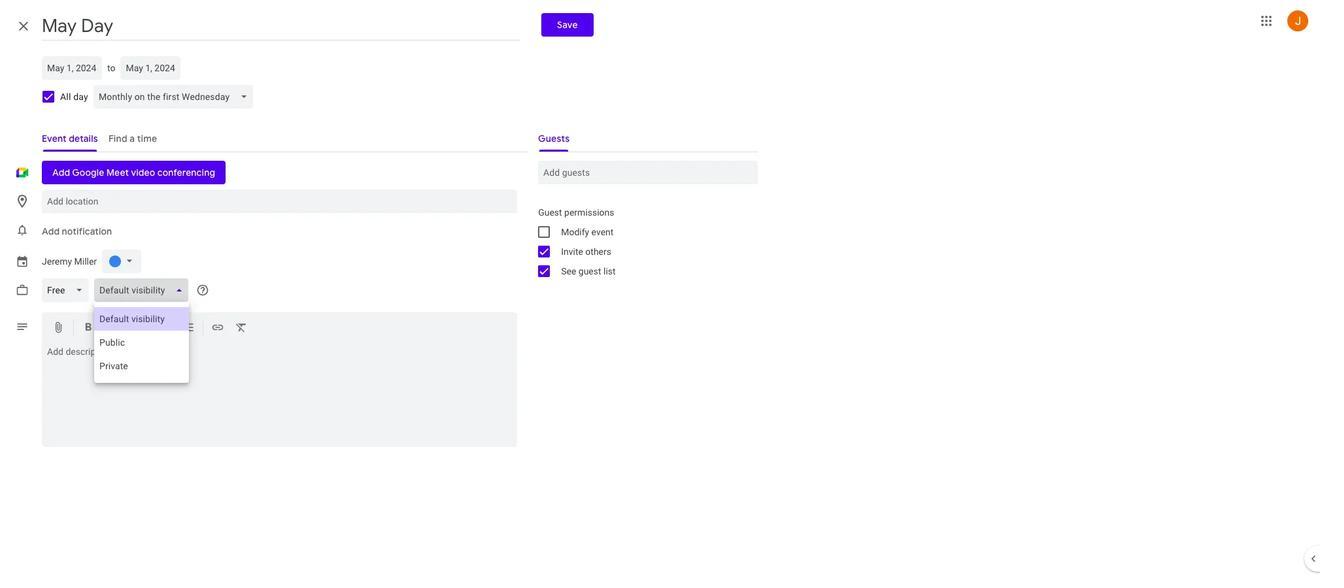 Task type: locate. For each thing, give the bounding box(es) containing it.
Description text field
[[42, 347, 517, 445]]

notification
[[62, 226, 112, 237]]

others
[[585, 247, 611, 257]]

group
[[528, 203, 758, 281]]

group containing guest permissions
[[528, 203, 758, 281]]

Guests text field
[[544, 161, 753, 184]]

save
[[557, 19, 578, 31]]

see guest list
[[561, 266, 616, 277]]

add
[[42, 226, 60, 237]]

guest
[[538, 207, 562, 218]]

bulleted list image
[[182, 321, 195, 336]]

private option
[[94, 354, 188, 378]]

None field
[[93, 85, 258, 109], [42, 279, 94, 302], [94, 279, 194, 302], [93, 85, 258, 109], [42, 279, 94, 302], [94, 279, 194, 302]]

to
[[107, 63, 115, 73]]

End date text field
[[126, 60, 176, 76]]

permissions
[[564, 207, 614, 218]]

invite others
[[561, 247, 611, 257]]

modify event
[[561, 227, 614, 237]]

Location text field
[[47, 190, 512, 213]]

Start date text field
[[47, 60, 97, 76]]

underline image
[[129, 321, 142, 336]]



Task type: describe. For each thing, give the bounding box(es) containing it.
all
[[60, 92, 71, 102]]

all day
[[60, 92, 88, 102]]

remove formatting image
[[235, 321, 248, 336]]

list
[[604, 266, 616, 277]]

visibility list box
[[94, 302, 188, 383]]

jeremy
[[42, 256, 72, 267]]

modify
[[561, 227, 589, 237]]

day
[[73, 92, 88, 102]]

add notification
[[42, 226, 112, 237]]

save button
[[541, 13, 593, 37]]

default visibility option
[[94, 307, 188, 331]]

add notification button
[[37, 216, 117, 247]]

Title text field
[[42, 12, 520, 41]]

insert link image
[[211, 321, 224, 336]]

formatting options toolbar
[[42, 313, 517, 344]]

see
[[561, 266, 576, 277]]

event
[[592, 227, 614, 237]]

jeremy miller
[[42, 256, 97, 267]]

numbered list image
[[158, 321, 171, 336]]

guest
[[579, 266, 601, 277]]

bold image
[[82, 321, 95, 336]]

italic image
[[105, 321, 118, 336]]

miller
[[74, 256, 97, 267]]

guest permissions
[[538, 207, 614, 218]]

invite
[[561, 247, 583, 257]]

public option
[[94, 331, 188, 354]]



Task type: vqa. For each thing, say whether or not it's contained in the screenshot.
to
yes



